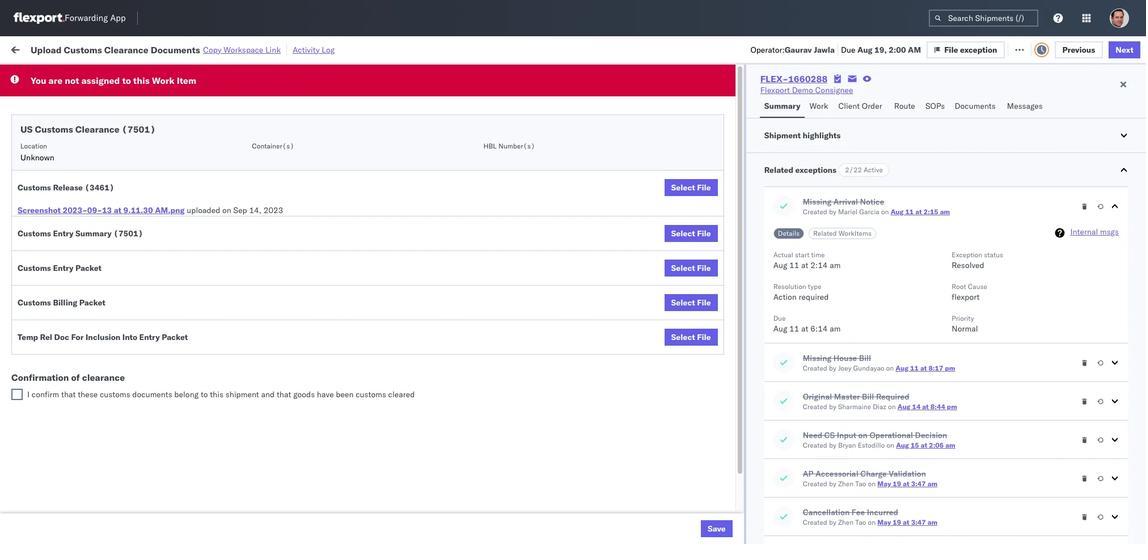 Task type: vqa. For each thing, say whether or not it's contained in the screenshot.
"You are not assigned to this Work Item"
yes



Task type: locate. For each thing, give the bounding box(es) containing it.
work down flexport demo consignee link
[[810, 101, 828, 111]]

related exceptions
[[764, 165, 837, 175]]

1 vertical spatial 2023
[[289, 388, 309, 398]]

ceau7522281, hlxu6269489, hlxu8034992 up workitems
[[777, 213, 952, 223]]

aug left "14"
[[898, 403, 911, 411]]

on inside cancellation fee incurred created by zhen tao on may 19 at 3:47 am
[[868, 518, 876, 527]]

missing for missing arrival notice
[[803, 197, 832, 207]]

bill inside missing house bill created by joey gundayao on aug 11 at 8:17 pm
[[859, 353, 871, 364]]

(7501) for customs entry summary (7501)
[[114, 229, 143, 239]]

1 flex-1889466 from the top
[[694, 263, 753, 274]]

flex-2130387 up flex-1662119
[[694, 413, 753, 423]]

batch action button
[[1065, 41, 1139, 58]]

2 vertical spatial clearance
[[88, 238, 124, 248]]

client
[[467, 92, 485, 101], [838, 101, 860, 111]]

0 vertical spatial confirm
[[26, 313, 55, 323]]

schedule pickup from los angeles, ca button up the (3461)
[[26, 162, 166, 175]]

aug inside missing house bill created by joey gundayao on aug 11 at 8:17 pm
[[896, 364, 909, 373]]

work
[[124, 44, 144, 54], [152, 75, 175, 86], [810, 101, 828, 111]]

2 ceau7522281, hlxu6269489, hlxu8034992 from the top
[[777, 138, 952, 149]]

schedule pickup from los angeles, ca up these
[[26, 363, 166, 373]]

am inside the missing arrival notice created by mariel garcia on aug 11 at 2:15 am
[[940, 208, 950, 216]]

flex-1846748 for fourth schedule pickup from los angeles, ca link from the bottom
[[694, 164, 753, 174]]

master
[[834, 392, 860, 402]]

file for customs billing packet
[[697, 298, 711, 308]]

that right and
[[277, 390, 291, 400]]

0 horizontal spatial that
[[61, 390, 76, 400]]

0 vertical spatial this
[[133, 75, 150, 86]]

zhen inside ap accessorial charge validation created by zhen tao on may 19 at 3:47 am
[[838, 480, 854, 488]]

may 19 at 3:47 am button down incurred
[[878, 518, 938, 527]]

Search Shipments (/) text field
[[929, 10, 1038, 27]]

4 test123456 from the top
[[859, 189, 906, 199]]

hlxu8034992 down sops
[[897, 113, 952, 124]]

0 vertical spatial upload
[[31, 44, 62, 55]]

angeles, inside button
[[117, 313, 148, 323]]

1 vertical spatial to
[[201, 390, 208, 400]]

gaurav
[[785, 45, 812, 55], [1017, 114, 1042, 124], [1017, 139, 1042, 149], [1017, 189, 1042, 199]]

client left "name"
[[467, 92, 485, 101]]

track
[[294, 44, 312, 54]]

schedule delivery appointment up 'us customs clearance (7501)'
[[26, 113, 139, 123]]

23, for 2022
[[272, 313, 284, 324]]

workspace
[[224, 45, 263, 55]]

1 vertical spatial entry
[[53, 263, 73, 273]]

import work
[[96, 44, 144, 54]]

hlxu8034992 down aug 11 at 2:15 am button at the right top of the page
[[897, 238, 952, 248]]

summary
[[764, 101, 800, 111], [75, 229, 112, 239]]

route button
[[890, 96, 921, 118]]

delivery for ceau7522281, hlxu6269489, hlxu8034992
[[62, 113, 91, 123]]

5,
[[273, 114, 281, 124], [273, 139, 281, 149], [273, 164, 281, 174], [273, 214, 281, 224]]

2 1889466 from the top
[[718, 288, 753, 299]]

3 schedule delivery appointment from the top
[[26, 288, 139, 298]]

appointment up 'us customs clearance (7501)'
[[93, 113, 139, 123]]

resize handle column header for mode
[[448, 88, 461, 544]]

schedule delivery appointment for fourth schedule delivery appointment button from the top of the page's schedule delivery appointment link
[[26, 388, 139, 398]]

3 created from the top
[[803, 403, 827, 411]]

resize handle column header for container numbers
[[839, 88, 853, 544]]

item
[[177, 75, 196, 86]]

select for customs entry packet
[[671, 263, 695, 273]]

appointment down clearance
[[93, 388, 139, 398]]

jan left the 30,
[[255, 513, 268, 523]]

at inside the missing arrival notice created by mariel garcia on aug 11 at 2:15 am
[[915, 208, 922, 216]]

aug left the 15
[[896, 441, 909, 450]]

for
[[71, 332, 84, 343]]

schedule down customs entry packet
[[26, 288, 60, 298]]

4 hlxu6269489, from the top
[[837, 188, 895, 198]]

2 appointment from the top
[[93, 188, 139, 198]]

uetu5238478 up abcdefg78456546
[[837, 313, 892, 323]]

flex-2130387
[[694, 388, 753, 398], [694, 413, 753, 423], [694, 463, 753, 473]]

0 horizontal spatial client
[[467, 92, 485, 101]]

1 horizontal spatial due
[[841, 45, 855, 55]]

required
[[799, 292, 829, 302]]

pm inside missing house bill created by joey gundayao on aug 11 at 8:17 pm
[[945, 364, 955, 373]]

flex-1660288 link
[[760, 73, 828, 85]]

from left rotterdam,
[[88, 507, 105, 517]]

schedule pickup from los angeles, ca link for msdu7304509
[[26, 362, 166, 373]]

resize handle column header for client name
[[530, 88, 544, 544]]

0 vertical spatial clearance
[[104, 44, 148, 55]]

hlxu6269489, for fourth schedule delivery appointment button from the bottom of the page schedule delivery appointment link
[[837, 113, 895, 124]]

6 1846748 from the top
[[718, 238, 753, 249]]

appointment up 13
[[93, 188, 139, 198]]

mode
[[385, 92, 402, 101]]

2 : from the left
[[263, 70, 266, 79]]

2 select from the top
[[671, 229, 695, 239]]

1 horizontal spatial client
[[838, 101, 860, 111]]

delivery for lhuu7894563, uetu5238478
[[57, 338, 86, 348]]

at inside ap accessorial charge validation created by zhen tao on may 19 at 3:47 am
[[903, 480, 910, 488]]

: for snoozed
[[263, 70, 266, 79]]

priority
[[952, 314, 974, 323]]

abcdefg78456546
[[859, 338, 935, 348]]

1 flex-2130387 from the top
[[694, 388, 753, 398]]

clearance
[[104, 44, 148, 55], [75, 124, 120, 135], [88, 238, 124, 248]]

hlxu6269489, down client order
[[837, 113, 895, 124]]

clearance for upload customs clearance documents
[[88, 238, 124, 248]]

clearance down 'workitem' button
[[75, 124, 120, 135]]

1 may 19 at 3:47 am button from the top
[[878, 480, 938, 488]]

flexport. image
[[14, 12, 65, 24]]

flex-1889466 button
[[676, 261, 755, 276], [676, 261, 755, 276], [676, 286, 755, 301], [676, 286, 755, 301], [676, 311, 755, 326], [676, 311, 755, 326], [676, 335, 755, 351], [676, 335, 755, 351]]

4 1889466 from the top
[[718, 338, 753, 348]]

upload up by:
[[31, 44, 62, 55]]

1 vertical spatial tao
[[855, 518, 866, 527]]

2 vertical spatial entry
[[139, 332, 160, 343]]

4 select from the top
[[671, 298, 695, 308]]

5, down deadline button
[[273, 139, 281, 149]]

4 hlxu8034992 from the top
[[897, 188, 952, 198]]

0 horizontal spatial related
[[764, 165, 793, 175]]

2 schedule from the top
[[26, 138, 60, 148]]

1 fcl from the top
[[410, 114, 425, 124]]

select file button for temp rel doc for inclusion into entry packet
[[664, 329, 718, 346]]

jaehyung choi - test origin agent
[[1017, 388, 1140, 398]]

lhuu7894563, uetu5238478 up 6:14
[[777, 313, 892, 323]]

schedule delivery appointment link for fourth schedule delivery appointment button from the top of the page
[[26, 387, 139, 398]]

1 vertical spatial packet
[[79, 298, 105, 308]]

progress
[[178, 70, 206, 79]]

import work button
[[92, 36, 148, 62]]

flex
[[676, 92, 688, 101]]

confirm for confirm delivery
[[26, 338, 55, 348]]

packet down upload customs clearance documents button
[[75, 263, 102, 273]]

created inside missing house bill created by joey gundayao on aug 11 at 8:17 pm
[[803, 364, 827, 373]]

2 select file button from the top
[[664, 225, 718, 242]]

2 ocean fcl from the top
[[385, 164, 425, 174]]

client inside 'button'
[[838, 101, 860, 111]]

jan
[[260, 388, 273, 398], [255, 513, 268, 523]]

numbers for container numbers
[[777, 97, 805, 105]]

1:59 for third schedule pickup from los angeles, ca link from the top
[[202, 214, 219, 224]]

1 missing from the top
[[803, 197, 832, 207]]

0 horizontal spatial due
[[773, 314, 786, 323]]

1 vertical spatial flex-2130384
[[694, 513, 753, 523]]

7:30 pm cst, jan 30, 2023
[[202, 513, 304, 523]]

1 horizontal spatial that
[[277, 390, 291, 400]]

ceau7522281, down shipment highlights
[[777, 163, 835, 174]]

1 vertical spatial action
[[773, 292, 797, 302]]

3 resize handle column header from the left
[[366, 88, 379, 544]]

packet for customs entry packet
[[75, 263, 102, 273]]

schedule delivery appointment up confirm pickup from los angeles, ca link
[[26, 288, 139, 298]]

2 vertical spatial gaurav jawla
[[1017, 189, 1064, 199]]

1 vertical spatial summary
[[75, 229, 112, 239]]

upload customs clearance documents link
[[26, 237, 167, 249]]

1 vertical spatial related
[[813, 229, 837, 238]]

unknown
[[20, 153, 54, 163]]

: right "not" at top left
[[82, 70, 84, 79]]

pm right the 6:00
[[221, 313, 234, 324]]

hlxu6269489, for the 'upload customs clearance documents' link
[[837, 238, 895, 248]]

belong
[[174, 390, 199, 400]]

created inside the missing arrival notice created by mariel garcia on aug 11 at 2:15 am
[[803, 208, 827, 216]]

None checkbox
[[11, 389, 23, 400]]

select
[[671, 183, 695, 193], [671, 229, 695, 239], [671, 263, 695, 273], [671, 298, 695, 308], [671, 332, 695, 343]]

1 schedule delivery appointment button from the top
[[26, 113, 139, 125]]

2 vertical spatial gvcu5265864
[[777, 463, 832, 473]]

flex-2130387 down flex-1662119
[[694, 463, 753, 473]]

1 vertical spatial this
[[210, 390, 223, 400]]

1 vertical spatial 23,
[[275, 388, 287, 398]]

1 vertical spatial (7501)
[[114, 229, 143, 239]]

3 ceau7522281, hlxu6269489, hlxu8034992 from the top
[[777, 163, 952, 174]]

active
[[864, 166, 883, 174]]

1 select file from the top
[[671, 183, 711, 193]]

fcl for the 'upload customs clearance documents' link
[[410, 238, 425, 249]]

3 1846748 from the top
[[718, 164, 753, 174]]

packet
[[75, 263, 102, 273], [79, 298, 105, 308], [162, 332, 188, 343]]

ap
[[803, 469, 814, 479]]

bill inside original master bill required created by sharmaine diaz on aug 14 at 8:44 pm
[[862, 392, 874, 402]]

schedule pickup from los angeles, ca for msdu7304509
[[26, 363, 166, 373]]

0 vertical spatial action
[[1106, 44, 1131, 54]]

operational
[[870, 430, 913, 441]]

1 vertical spatial gaurav jawla
[[1017, 139, 1064, 149]]

select for customs billing packet
[[671, 298, 695, 308]]

mbl/mawb
[[859, 92, 898, 101]]

1 cdt, from the top
[[236, 114, 255, 124]]

select for temp rel doc for inclusion into entry packet
[[671, 332, 695, 343]]

2 flex-1889466 from the top
[[694, 288, 753, 299]]

3 flex-2130387 from the top
[[694, 463, 753, 473]]

4 ocean fcl from the top
[[385, 238, 425, 249]]

by left joey
[[829, 364, 836, 373]]

1 horizontal spatial :
[[263, 70, 266, 79]]

screenshot
[[18, 205, 61, 216]]

1 vertical spatial may 19 at 3:47 am button
[[878, 518, 938, 527]]

0 vertical spatial pm
[[945, 364, 955, 373]]

entry down 2023-
[[53, 229, 73, 239]]

cst, left the 30,
[[235, 513, 253, 523]]

shipment highlights
[[764, 130, 841, 141]]

0 vertical spatial tao
[[855, 480, 866, 488]]

select file button for customs billing packet
[[664, 294, 718, 311]]

0 vertical spatial documents
[[151, 44, 200, 55]]

schedule delivery appointment link for 3rd schedule delivery appointment button from the bottom of the page
[[26, 187, 139, 199]]

1660288
[[788, 73, 828, 85]]

file for temp rel doc for inclusion into entry packet
[[697, 332, 711, 343]]

2 vertical spatial pm
[[221, 513, 234, 523]]

summary inside button
[[764, 101, 800, 111]]

maeu9408431
[[859, 388, 916, 398], [859, 413, 916, 423], [859, 463, 916, 473]]

0 vertical spatial pm
[[221, 313, 234, 324]]

uetu5238478 right type
[[837, 288, 892, 298]]

1 created from the top
[[803, 208, 827, 216]]

on down incurred
[[868, 518, 876, 527]]

3 flex-1846748 from the top
[[694, 164, 753, 174]]

confirm pickup from los angeles, ca button
[[26, 312, 161, 325]]

select file for customs release (3461)
[[671, 183, 711, 193]]

test123456 up active
[[859, 139, 906, 149]]

1 vertical spatial work
[[152, 75, 175, 86]]

schedule pickup from los angeles, ca link down upload customs clearance documents button
[[26, 262, 166, 274]]

1 that from the left
[[61, 390, 76, 400]]

1 zhen from the top
[[838, 480, 854, 488]]

4 schedule pickup from los angeles, ca button from the top
[[26, 262, 166, 275]]

select file
[[671, 183, 711, 193], [671, 229, 711, 239], [671, 263, 711, 273], [671, 298, 711, 308], [671, 332, 711, 343]]

7 fcl from the top
[[410, 513, 425, 523]]

aug
[[858, 45, 873, 55], [891, 208, 904, 216], [773, 260, 787, 271], [773, 324, 787, 334], [896, 364, 909, 373], [898, 403, 911, 411], [896, 441, 909, 450]]

1 hlxu8034992 from the top
[[897, 113, 952, 124]]

5 select from the top
[[671, 332, 695, 343]]

cst, left 9,
[[236, 238, 254, 249]]

sops button
[[921, 96, 950, 118]]

pm right 8:17
[[945, 364, 955, 373]]

hlxu8034992 up aug 11 at 2:15 am button at the right top of the page
[[897, 188, 952, 198]]

1 vertical spatial jan
[[255, 513, 268, 523]]

client left order
[[838, 101, 860, 111]]

1 horizontal spatial consignee
[[815, 85, 853, 95]]

from
[[88, 138, 105, 148], [88, 163, 105, 173], [88, 213, 105, 223], [88, 263, 105, 273], [84, 313, 100, 323], [88, 363, 105, 373], [88, 507, 105, 517]]

2022 for fourth schedule delivery appointment button from the bottom of the page schedule delivery appointment link
[[283, 114, 302, 124]]

bill up "diaz"
[[862, 392, 874, 402]]

0 vertical spatial flex-2130387
[[694, 388, 753, 398]]

schedule down confirmation
[[26, 388, 60, 398]]

2 3:47 from the top
[[911, 518, 926, 527]]

action right batch at the right of the page
[[1106, 44, 1131, 54]]

1 vertical spatial maeu9408431
[[859, 413, 916, 423]]

schedule pickup from los angeles, ca down upload customs clearance documents button
[[26, 263, 166, 273]]

2022
[[283, 114, 302, 124], [283, 139, 302, 149], [283, 164, 302, 174], [283, 214, 302, 224], [282, 238, 302, 249], [286, 313, 306, 324]]

0 vertical spatial gaurav jawla
[[1017, 114, 1064, 124]]

4 schedule pickup from los angeles, ca link from the top
[[26, 262, 166, 274]]

on inside the missing arrival notice created by mariel garcia on aug 11 at 2:15 am
[[881, 208, 889, 216]]

zimu3048342
[[859, 488, 913, 498], [859, 513, 913, 523]]

0 horizontal spatial :
[[82, 70, 84, 79]]

1 vertical spatial flex-2130387
[[694, 413, 753, 423]]

aug 11 at 2:15 am button
[[891, 208, 950, 216]]

schedule pickup from los angeles, ca button up customs entry summary (7501)
[[26, 212, 166, 225]]

by inside ap accessorial charge validation created by zhen tao on may 19 at 3:47 am
[[829, 480, 836, 488]]

1 lhuu7894563, from the top
[[777, 263, 835, 273]]

schedule delivery appointment link for 3rd schedule delivery appointment button from the top
[[26, 287, 139, 299]]

packet up confirm pickup from los angeles, ca link
[[79, 298, 105, 308]]

0 vertical spatial bill
[[859, 353, 871, 364]]

1 horizontal spatial summary
[[764, 101, 800, 111]]

4 by from the top
[[829, 441, 836, 450]]

1:59 am cdt, nov 5, 2022 for fourth schedule delivery appointment button from the bottom of the page schedule delivery appointment link
[[202, 114, 302, 124]]

missing inside the missing arrival notice created by mariel garcia on aug 11 at 2:15 am
[[803, 197, 832, 207]]

upload for upload customs clearance documents
[[26, 238, 52, 248]]

schedule up customs billing packet
[[26, 263, 60, 273]]

test123456 up garcia
[[859, 189, 906, 199]]

schedule pickup from los angeles, ca up the (3461)
[[26, 163, 166, 173]]

0 vertical spatial related
[[764, 165, 793, 175]]

lhuu7894563, down the 2:14 on the top
[[777, 288, 835, 298]]

0 horizontal spatial summary
[[75, 229, 112, 239]]

5 schedule pickup from los angeles, ca link from the top
[[26, 362, 166, 373]]

confirm inside button
[[26, 338, 55, 348]]

pm right 8:44
[[947, 403, 957, 411]]

delivery inside button
[[57, 338, 86, 348]]

1 uetu5238478 from the top
[[837, 263, 892, 273]]

schedule pickup from los angeles, ca for ceau7522281, hlxu6269489, hlxu8034992
[[26, 138, 166, 148]]

activity log
[[293, 45, 335, 55]]

1 nyku9743990 from the top
[[777, 488, 832, 498]]

clearance inside button
[[88, 238, 124, 248]]

1 gaurav jawla from the top
[[1017, 114, 1064, 124]]

2 vertical spatial work
[[810, 101, 828, 111]]

lhuu7894563, down due aug 11 at 6:14 am
[[777, 338, 835, 348]]

at inside due aug 11 at 6:14 am
[[801, 324, 808, 334]]

gvcu5265864
[[777, 388, 832, 398], [777, 413, 832, 423], [777, 463, 832, 473]]

ceau7522281, up "start" on the top of page
[[777, 238, 835, 248]]

lhuu7894563, uetu5238478 up house on the bottom
[[777, 338, 892, 348]]

1 horizontal spatial numbers
[[900, 92, 928, 101]]

23, for 2023
[[275, 388, 287, 398]]

by inside original master bill required created by sharmaine diaz on aug 14 at 8:44 pm
[[829, 403, 836, 411]]

numbers inside mbl/mawb numbers button
[[900, 92, 928, 101]]

location
[[20, 142, 47, 150]]

goods
[[293, 390, 315, 400]]

19 down validation
[[893, 480, 901, 488]]

consignee
[[815, 85, 853, 95], [549, 92, 582, 101]]

resize handle column header for flex id
[[757, 88, 771, 544]]

2 gvcu5265864 from the top
[[777, 413, 832, 423]]

client inside button
[[467, 92, 485, 101]]

11 left 2:15
[[905, 208, 914, 216]]

file for customs release (3461)
[[697, 183, 711, 193]]

1 vertical spatial 3:47
[[911, 518, 926, 527]]

pm right 7:30
[[221, 513, 234, 523]]

tao down charge
[[855, 480, 866, 488]]

13
[[102, 205, 112, 216]]

created inside cancellation fee incurred created by zhen tao on may 19 at 3:47 am
[[803, 518, 827, 527]]

aug inside the "actual start time aug 11 at 2:14 am"
[[773, 260, 787, 271]]

status : ready for work, blocked, in progress
[[62, 70, 206, 79]]

customs inside button
[[54, 238, 86, 248]]

1 vertical spatial missing
[[803, 353, 832, 364]]

5 schedule from the top
[[26, 213, 60, 223]]

1 vertical spatial due
[[773, 314, 786, 323]]

schedule pickup from los angeles, ca link up customs entry summary (7501)
[[26, 212, 166, 224]]

lhuu7894563, uetu5238478 down the 2:14 on the top
[[777, 288, 892, 298]]

4 schedule delivery appointment link from the top
[[26, 387, 139, 398]]

pickup down billing
[[57, 313, 82, 323]]

schedule pickup from los angeles, ca link up these
[[26, 362, 166, 373]]

1 vertical spatial 2130384
[[718, 513, 753, 523]]

0 vertical spatial (7501)
[[122, 124, 156, 135]]

uetu5238478 down workitems
[[837, 263, 892, 273]]

1 may from the top
[[878, 480, 891, 488]]

1 vertical spatial pm
[[226, 388, 238, 398]]

0 vertical spatial to
[[122, 75, 131, 86]]

19
[[893, 480, 901, 488], [893, 518, 901, 527]]

0 vertical spatial 3:47
[[911, 480, 926, 488]]

1 1:59 from the top
[[202, 114, 219, 124]]

0 vertical spatial entry
[[53, 229, 73, 239]]

angeles, right 13
[[122, 213, 153, 223]]

select file for customs entry packet
[[671, 263, 711, 273]]

details button
[[773, 228, 804, 239]]

work,
[[120, 70, 138, 79]]

validation
[[889, 469, 926, 479]]

5 schedule pickup from los angeles, ca button from the top
[[26, 362, 166, 375]]

0 vertical spatial flex-2130384
[[694, 488, 753, 498]]

am inside the "actual start time aug 11 at 2:14 am"
[[830, 260, 841, 271]]

2022 for confirm pickup from los angeles, ca link
[[286, 313, 306, 324]]

3 1:59 am cdt, nov 5, 2022 from the top
[[202, 164, 302, 174]]

0 vertical spatial zimu3048342
[[859, 488, 913, 498]]

14
[[912, 403, 921, 411]]

created inside ap accessorial charge validation created by zhen tao on may 19 at 3:47 am
[[803, 480, 827, 488]]

2 hlxu6269489, from the top
[[837, 138, 895, 149]]

am inside due aug 11 at 6:14 am
[[830, 324, 841, 334]]

am inside need cs input on operational decision created by bryan estodillo on aug 15 at 2:06 am
[[946, 441, 955, 450]]

2 1:59 am cdt, nov 5, 2022 from the top
[[202, 139, 302, 149]]

schedule up confirm
[[26, 363, 60, 373]]

0 vertical spatial jan
[[260, 388, 273, 398]]

confirm inside button
[[26, 313, 55, 323]]

due for due aug 19, 2:00 am
[[841, 45, 855, 55]]

6 test123456 from the top
[[859, 238, 906, 249]]

normal
[[952, 324, 978, 334]]

by:
[[41, 69, 52, 80]]

0 vertical spatial zhen
[[838, 480, 854, 488]]

numbers inside container numbers
[[777, 97, 805, 105]]

bill for master
[[862, 392, 874, 402]]

schedule pickup from los angeles, ca link for ceau7522281, hlxu6269489, hlxu8034992
[[26, 138, 166, 149]]

10:30 pm cst, jan 23, 2023
[[202, 388, 309, 398]]

test123456 down notice
[[859, 214, 906, 224]]

may 19 at 3:47 am button down validation
[[878, 480, 938, 488]]

ceau7522281, up shipment highlights
[[777, 113, 835, 124]]

6:00
[[202, 313, 219, 324]]

0 horizontal spatial consignee
[[549, 92, 582, 101]]

aug left 6:14
[[773, 324, 787, 334]]

schedule delivery appointment
[[26, 113, 139, 123], [26, 188, 139, 198], [26, 288, 139, 298], [26, 388, 139, 398]]

ceau7522281, hlxu6269489, hlxu8034992 down client order
[[777, 113, 952, 124]]

0 horizontal spatial action
[[773, 292, 797, 302]]

resize handle column header for deadline
[[322, 88, 335, 544]]

ca
[[155, 138, 166, 148], [155, 163, 166, 173], [155, 213, 166, 223], [155, 263, 166, 273], [150, 313, 161, 323], [155, 363, 166, 373]]

0 vertical spatial maeu9408431
[[859, 388, 916, 398]]

6 flex-1846748 from the top
[[694, 238, 753, 249]]

1 schedule pickup from los angeles, ca from the top
[[26, 138, 166, 148]]

schedule pickup from los angeles, ca
[[26, 138, 166, 148], [26, 163, 166, 173], [26, 213, 166, 223], [26, 263, 166, 273], [26, 363, 166, 373]]

0 vertical spatial missing
[[803, 197, 832, 207]]

0 horizontal spatial numbers
[[777, 97, 805, 105]]

numbers for mbl/mawb numbers
[[900, 92, 928, 101]]

cst, for 7:30
[[235, 513, 253, 523]]

schedule pickup from rotterdam, netherlands link
[[26, 506, 180, 529]]

0 vertical spatial due
[[841, 45, 855, 55]]

1 vertical spatial may
[[878, 518, 891, 527]]

0 vertical spatial 2130384
[[718, 488, 753, 498]]

pm right the 10:30
[[226, 388, 238, 398]]

created inside original master bill required created by sharmaine diaz on aug 14 at 8:44 pm
[[803, 403, 827, 411]]

have
[[317, 390, 334, 400]]

pickup down upload customs clearance documents button
[[62, 263, 86, 273]]

1:59 am cdt, nov 5, 2022 for third schedule pickup from los angeles, ca link from the top
[[202, 214, 302, 224]]

upload customs clearance documents
[[26, 238, 167, 248]]

schedule pickup from los angeles, ca button for ceau7522281, hlxu6269489, hlxu8034992
[[26, 138, 166, 150]]

8:44
[[931, 403, 945, 411]]

2022 for fourth schedule pickup from los angeles, ca link from the bottom
[[283, 164, 302, 174]]

cleared
[[388, 390, 415, 400]]

schedule delivery appointment link up 2023-
[[26, 187, 139, 199]]

19 inside ap accessorial charge validation created by zhen tao on may 19 at 3:47 am
[[893, 480, 901, 488]]

2 tao from the top
[[855, 518, 866, 527]]

ceau7522281, down related exceptions
[[777, 188, 835, 198]]

delivery
[[62, 113, 91, 123], [62, 188, 91, 198], [62, 288, 91, 298], [57, 338, 86, 348], [62, 388, 91, 398]]

schedule up 'us'
[[26, 113, 60, 123]]

client for client name
[[467, 92, 485, 101]]

1 schedule delivery appointment from the top
[[26, 113, 139, 123]]

schedule pickup from los angeles, ca button for lhuu7894563, uetu5238478
[[26, 262, 166, 275]]

missing for missing house bill
[[803, 353, 832, 364]]

0 vertical spatial may
[[878, 480, 891, 488]]

hlxu6269489, for fourth schedule pickup from los angeles, ca link from the bottom
[[837, 163, 895, 174]]

original
[[803, 392, 832, 402]]

8 resize handle column header from the left
[[839, 88, 853, 544]]

2 vertical spatial maeu9408431
[[859, 463, 916, 473]]

1 vertical spatial zhen
[[838, 518, 854, 527]]

flex-
[[760, 73, 788, 85], [694, 114, 718, 124], [694, 139, 718, 149], [694, 164, 718, 174], [694, 189, 718, 199], [694, 214, 718, 224], [694, 238, 718, 249], [694, 263, 718, 274], [694, 288, 718, 299], [694, 313, 718, 324], [694, 338, 718, 348], [694, 363, 718, 373], [694, 388, 718, 398], [694, 413, 718, 423], [694, 438, 718, 448], [694, 463, 718, 473], [694, 488, 718, 498], [694, 513, 718, 523]]

documents for upload customs clearance documents copy workspace link
[[151, 44, 200, 55]]

2023 for 23,
[[289, 388, 309, 398]]

2 vertical spatial 2023
[[284, 513, 304, 523]]

2 flex-2130384 from the top
[[694, 513, 753, 523]]

select for customs entry summary (7501)
[[671, 229, 695, 239]]

schedule delivery appointment link
[[26, 113, 139, 124], [26, 187, 139, 199], [26, 287, 139, 299], [26, 387, 139, 398]]

2 test123456 from the top
[[859, 139, 906, 149]]

2 horizontal spatial work
[[810, 101, 828, 111]]

5 test123456 from the top
[[859, 214, 906, 224]]

1 maeu9408431 from the top
[[859, 388, 916, 398]]

0 vertical spatial 23,
[[272, 313, 284, 324]]

3 schedule pickup from los angeles, ca link from the top
[[26, 212, 166, 224]]

from right of
[[88, 363, 105, 373]]

pm for 10:30
[[226, 388, 238, 398]]

2 1846748 from the top
[[718, 139, 753, 149]]

1 tao from the top
[[855, 480, 866, 488]]

0 vertical spatial 19
[[893, 480, 901, 488]]

1 vertical spatial clearance
[[75, 124, 120, 135]]

5 select file from the top
[[671, 332, 711, 343]]

0 vertical spatial 2130387
[[718, 388, 753, 398]]

cst, for 1:00
[[236, 238, 254, 249]]

zhen down fee
[[838, 518, 854, 527]]

at inside original master bill required created by sharmaine diaz on aug 14 at 8:44 pm
[[922, 403, 929, 411]]

1 vertical spatial nyku9743990
[[777, 513, 832, 523]]

0 vertical spatial packet
[[75, 263, 102, 273]]

related inside button
[[813, 229, 837, 238]]

internal msgs button
[[1070, 227, 1119, 238]]

4 lhuu7894563, from the top
[[777, 338, 835, 348]]

upload for upload customs clearance documents copy workspace link
[[31, 44, 62, 55]]

lhuu7894563, uetu5238478 down time
[[777, 263, 892, 273]]

integration
[[549, 513, 588, 523]]

at inside cancellation fee incurred created by zhen tao on may 19 at 3:47 am
[[903, 518, 910, 527]]

4 1846748 from the top
[[718, 189, 753, 199]]

resize handle column header
[[181, 88, 195, 544], [322, 88, 335, 544], [366, 88, 379, 544], [448, 88, 461, 544], [530, 88, 544, 544], [656, 88, 670, 544], [757, 88, 771, 544], [839, 88, 853, 544], [997, 88, 1011, 544], [1079, 88, 1093, 544], [1117, 88, 1131, 544]]

2:14
[[811, 260, 828, 271]]

schedule delivery appointment link down of
[[26, 387, 139, 398]]

1 vertical spatial bill
[[862, 392, 874, 402]]

angeles, down 'us customs clearance (7501)'
[[122, 138, 153, 148]]

1 flex-2130384 from the top
[[694, 488, 753, 498]]

msgs
[[1100, 227, 1119, 237]]

i
[[27, 390, 30, 400]]

due inside due aug 11 at 6:14 am
[[773, 314, 786, 323]]

0 horizontal spatial work
[[124, 44, 144, 54]]

flex-1846748
[[694, 114, 753, 124], [694, 139, 753, 149], [694, 164, 753, 174], [694, 189, 753, 199], [694, 214, 753, 224], [694, 238, 753, 249]]

2 ceau7522281, from the top
[[777, 138, 835, 149]]

schedule pickup from los angeles, ca link up the (3461)
[[26, 162, 166, 174]]

schedule delivery appointment button up confirm pickup from los angeles, ca link
[[26, 287, 139, 300]]

select for customs release (3461)
[[671, 183, 695, 193]]

0 vertical spatial summary
[[764, 101, 800, 111]]

maeu9408431 down estodillo
[[859, 463, 916, 473]]

1 vertical spatial 2130387
[[718, 413, 753, 423]]

entry right into
[[139, 332, 160, 343]]

1 vertical spatial gvcu5265864
[[777, 413, 832, 423]]

4 1:59 from the top
[[202, 214, 219, 224]]

2 schedule pickup from los angeles, ca link from the top
[[26, 162, 166, 174]]

action down the resolution
[[773, 292, 797, 302]]

by down cs
[[829, 441, 836, 450]]

exception
[[952, 251, 982, 259]]

gaurav jawla for schedule pickup from los angeles, ca
[[1017, 139, 1064, 149]]

2 by from the top
[[829, 364, 836, 373]]

11 left 8:17
[[910, 364, 919, 373]]

missing inside missing house bill created by joey gundayao on aug 11 at 8:17 pm
[[803, 353, 832, 364]]

uetu5238478 up missing house bill created by joey gundayao on aug 11 at 8:17 pm
[[837, 338, 892, 348]]

2 vertical spatial documents
[[126, 238, 167, 248]]

dec
[[255, 313, 270, 324]]

may 19 at 3:47 am button for ap accessorial charge validation
[[878, 480, 938, 488]]

cst,
[[236, 238, 254, 249], [235, 313, 253, 324], [240, 388, 258, 398], [235, 513, 253, 523]]

pm for 7:30
[[221, 513, 234, 523]]

2 uetu5238478 from the top
[[837, 288, 892, 298]]

(7501)
[[122, 124, 156, 135], [114, 229, 143, 239]]

test123456 down workitems
[[859, 238, 906, 249]]

0 vertical spatial nyku9743990
[[777, 488, 832, 498]]

2130387 down 1662119
[[718, 463, 753, 473]]

2 vertical spatial packet
[[162, 332, 188, 343]]

5 hlxu6269489, from the top
[[837, 213, 895, 223]]

0 horizontal spatial customs
[[100, 390, 130, 400]]

nov
[[257, 114, 271, 124], [257, 139, 271, 149], [257, 164, 271, 174], [257, 214, 271, 224], [256, 238, 271, 249]]

1 horizontal spatial action
[[1106, 44, 1131, 54]]

3 schedule pickup from los angeles, ca button from the top
[[26, 212, 166, 225]]

upload inside button
[[26, 238, 52, 248]]

2 created from the top
[[803, 364, 827, 373]]

9 resize handle column header from the left
[[997, 88, 1011, 544]]

work right import
[[124, 44, 144, 54]]



Task type: describe. For each thing, give the bounding box(es) containing it.
schedule pickup from los angeles, ca link for lhuu7894563, uetu5238478
[[26, 262, 166, 274]]

from down 'us customs clearance (7501)'
[[88, 138, 105, 148]]

save button
[[701, 521, 733, 538]]

hlxu6269489, for third schedule pickup from los angeles, ca link from the top
[[837, 213, 895, 223]]

7 schedule from the top
[[26, 288, 60, 298]]

flex-1660288
[[760, 73, 828, 85]]

mode button
[[379, 90, 450, 102]]

flex-1846748 for the 'upload customs clearance documents' link
[[694, 238, 753, 249]]

from down upload customs clearance documents button
[[88, 263, 105, 273]]

3 flex-1889466 from the top
[[694, 313, 753, 324]]

tao inside cancellation fee incurred created by zhen tao on may 19 at 3:47 am
[[855, 518, 866, 527]]

1 1846748 from the top
[[718, 114, 753, 124]]

3 hlxu8034992 from the top
[[897, 163, 952, 174]]

6 hlxu8034992 from the top
[[897, 238, 952, 248]]

sops
[[926, 101, 945, 111]]

6 ceau7522281, hlxu6269489, hlxu8034992 from the top
[[777, 238, 952, 248]]

los inside button
[[102, 313, 115, 323]]

7 ocean fcl from the top
[[385, 513, 425, 523]]

aug 15 at 2:06 am button
[[896, 441, 955, 450]]

from inside schedule pickup from rotterdam, netherlands
[[88, 507, 105, 517]]

2 cdt, from the top
[[236, 139, 255, 149]]

created inside need cs input on operational decision created by bryan estodillo on aug 15 at 2:06 am
[[803, 441, 827, 450]]

3 ceau7522281, from the top
[[777, 163, 835, 174]]

customs up screenshot
[[18, 183, 51, 193]]

related workitems
[[813, 229, 872, 238]]

angeles, down upload customs clearance documents button
[[122, 263, 153, 273]]

release
[[53, 183, 83, 193]]

cst, for 6:00
[[235, 313, 253, 324]]

2023 for 30,
[[284, 513, 304, 523]]

3 appointment from the top
[[93, 288, 139, 298]]

2 flex-1846748 from the top
[[694, 139, 753, 149]]

2022 for the 'upload customs clearance documents' link
[[282, 238, 302, 249]]

zhen inside cancellation fee incurred created by zhen tao on may 19 at 3:47 am
[[838, 518, 854, 527]]

details
[[778, 229, 800, 238]]

fcl for confirm pickup from los angeles, ca link
[[410, 313, 425, 324]]

3:47 inside cancellation fee incurred created by zhen tao on may 19 at 3:47 am
[[911, 518, 926, 527]]

1 horizontal spatial this
[[210, 390, 223, 400]]

may inside ap accessorial charge validation created by zhen tao on may 19 at 3:47 am
[[878, 480, 891, 488]]

for
[[109, 70, 118, 79]]

6 ceau7522281, from the top
[[777, 238, 835, 248]]

notice
[[860, 197, 884, 207]]

2 1:59 from the top
[[202, 139, 219, 149]]

1 customs from the left
[[100, 390, 130, 400]]

select file for customs entry summary (7501)
[[671, 229, 711, 239]]

temp rel doc for inclusion into entry packet
[[18, 332, 188, 343]]

fcl for fourth schedule pickup from los angeles, ca link from the bottom
[[410, 164, 425, 174]]

4 flex-1889466 from the top
[[694, 338, 753, 348]]

confirm delivery link
[[26, 337, 86, 348]]

pickup up customs entry summary (7501)
[[62, 213, 86, 223]]

2 customs from the left
[[356, 390, 386, 400]]

4 flex-1846748 from the top
[[694, 189, 753, 199]]

my work
[[11, 41, 62, 57]]

am down deadline
[[221, 114, 234, 124]]

2 hlxu8034992 from the top
[[897, 138, 952, 149]]

customs entry packet
[[18, 263, 102, 273]]

on right 176
[[283, 44, 292, 54]]

fcl for fourth schedule delivery appointment button from the top of the page's schedule delivery appointment link
[[410, 388, 425, 398]]

batch
[[1082, 44, 1104, 54]]

may 19 at 3:47 am button for cancellation fee incurred
[[878, 518, 938, 527]]

am left container(s)
[[221, 139, 234, 149]]

gaurav jawla for schedule delivery appointment
[[1017, 189, 1064, 199]]

jan for 23,
[[260, 388, 273, 398]]

entry for summary
[[53, 229, 73, 239]]

fcl for third schedule pickup from los angeles, ca link from the top
[[410, 214, 425, 224]]

select file button for customs release (3461)
[[664, 179, 718, 196]]

may inside cancellation fee incurred created by zhen tao on may 19 at 3:47 am
[[878, 518, 891, 527]]

origin
[[1095, 388, 1117, 398]]

actual start time aug 11 at 2:14 am
[[773, 251, 841, 271]]

1 horizontal spatial work
[[152, 75, 175, 86]]

am right "uploaded"
[[221, 214, 234, 224]]

number(s)
[[498, 142, 535, 150]]

1 vertical spatial documents
[[955, 101, 996, 111]]

4 ceau7522281, from the top
[[777, 188, 835, 198]]

los right "09-"
[[107, 213, 120, 223]]

at inside the "actual start time aug 11 at 2:14 am"
[[801, 260, 808, 271]]

sep
[[233, 205, 247, 216]]

us
[[20, 124, 33, 135]]

aug 11 at 8:17 pm button
[[896, 364, 955, 373]]

resize handle column header for workitem
[[181, 88, 195, 544]]

1 lhuu7894563, uetu5238478 from the top
[[777, 263, 892, 273]]

1 appointment from the top
[[93, 113, 139, 123]]

11 resize handle column header from the left
[[1117, 88, 1131, 544]]

schedule delivery appointment for schedule delivery appointment link related to 3rd schedule delivery appointment button from the bottom of the page
[[26, 188, 139, 198]]

client for client order
[[838, 101, 860, 111]]

4 uetu5238478 from the top
[[837, 338, 892, 348]]

2 schedule delivery appointment button from the top
[[26, 187, 139, 200]]

4 schedule from the top
[[26, 188, 60, 198]]

import
[[96, 44, 122, 54]]

due for due aug 11 at 6:14 am
[[773, 314, 786, 323]]

confirmation
[[11, 372, 69, 383]]

0 horizontal spatial this
[[133, 75, 150, 86]]

11 inside the "actual start time aug 11 at 2:14 am"
[[789, 260, 799, 271]]

1 gvcu5265864 from the top
[[777, 388, 832, 398]]

on up estodillo
[[858, 430, 868, 441]]

1 schedule from the top
[[26, 113, 60, 123]]

0 horizontal spatial to
[[122, 75, 131, 86]]

1 horizontal spatial to
[[201, 390, 208, 400]]

4 ceau7522281, hlxu6269489, hlxu8034992 from the top
[[777, 188, 952, 198]]

3 5, from the top
[[273, 164, 281, 174]]

rotterdam,
[[107, 507, 147, 517]]

4 appointment from the top
[[93, 388, 139, 398]]

doc
[[54, 332, 69, 343]]

1 2130387 from the top
[[718, 388, 753, 398]]

file for customs entry summary (7501)
[[697, 229, 711, 239]]

bryan
[[838, 441, 856, 450]]

776
[[214, 44, 229, 54]]

schedule inside schedule pickup from rotterdam, netherlands
[[26, 507, 60, 517]]

customs up location
[[35, 124, 73, 135]]

message
[[153, 44, 185, 54]]

los down 'us customs clearance (7501)'
[[107, 138, 120, 148]]

schedule delivery appointment link for fourth schedule delivery appointment button from the bottom of the page
[[26, 113, 139, 124]]

customs up customs billing packet
[[18, 263, 51, 273]]

2 that from the left
[[277, 390, 291, 400]]

2 lhuu7894563, from the top
[[777, 288, 835, 298]]

select file button for customs entry packet
[[664, 260, 718, 277]]

4 lhuu7894563, uetu5238478 from the top
[[777, 338, 892, 348]]

3:47 inside ap accessorial charge validation created by zhen tao on may 19 at 3:47 am
[[911, 480, 926, 488]]

11 inside the missing arrival notice created by mariel garcia on aug 11 at 2:15 am
[[905, 208, 914, 216]]

pm for 6:00
[[221, 313, 234, 324]]

maeu9736123
[[859, 363, 916, 373]]

1893174
[[718, 363, 753, 373]]

uploaded
[[187, 205, 220, 216]]

aug inside due aug 11 at 6:14 am
[[773, 324, 787, 334]]

at inside missing house bill created by joey gundayao on aug 11 at 8:17 pm
[[920, 364, 927, 373]]

3 uetu5238478 from the top
[[837, 313, 892, 323]]

angeles, up 9.11.30
[[122, 163, 153, 173]]

9,
[[273, 238, 280, 249]]

2:15
[[924, 208, 938, 216]]

1:59 for fourth schedule delivery appointment button from the bottom of the page schedule delivery appointment link
[[202, 114, 219, 124]]

clearance for upload customs clearance documents copy workspace link
[[104, 44, 148, 55]]

1 zimu3048342 from the top
[[859, 488, 913, 498]]

client order button
[[834, 96, 890, 118]]

inclusion
[[86, 332, 120, 343]]

am right 1:00
[[221, 238, 234, 249]]

by inside the missing arrival notice created by mariel garcia on aug 11 at 2:15 am
[[829, 208, 836, 216]]

previous
[[1063, 45, 1095, 55]]

exception status resolved
[[952, 251, 1003, 271]]

schedule pickup from los angeles, ca button for msdu7304509
[[26, 362, 166, 375]]

pickup down confirm delivery button
[[62, 363, 86, 373]]

3 cdt, from the top
[[236, 164, 255, 174]]

ca inside button
[[150, 313, 161, 323]]

on inside missing house bill created by joey gundayao on aug 11 at 8:17 pm
[[886, 364, 894, 373]]

workitem button
[[7, 90, 184, 102]]

entry for packet
[[53, 263, 73, 273]]

i confirm that these customs documents belong to this shipment and that goods have been customs cleared
[[27, 390, 415, 400]]

operator: gaurav jawla
[[751, 45, 835, 55]]

(7501) for us customs clearance (7501)
[[122, 124, 156, 135]]

19 inside cancellation fee incurred created by zhen tao on may 19 at 3:47 am
[[893, 518, 901, 527]]

fcl for the schedule pickup from rotterdam, netherlands link
[[410, 513, 425, 523]]

select file for customs billing packet
[[671, 298, 711, 308]]

fcl for fourth schedule delivery appointment button from the bottom of the page schedule delivery appointment link
[[410, 114, 425, 124]]

cst, for 10:30
[[240, 388, 258, 398]]

by inside missing house bill created by joey gundayao on aug 11 at 8:17 pm
[[829, 364, 836, 373]]

schedule delivery appointment for fourth schedule delivery appointment button from the bottom of the page schedule delivery appointment link
[[26, 113, 139, 123]]

from up the (3461)
[[88, 163, 105, 173]]

3 lhuu7894563, from the top
[[777, 313, 835, 323]]

3 test123456 from the top
[[859, 164, 906, 174]]

5 hlxu8034992 from the top
[[897, 213, 952, 223]]

time
[[811, 251, 825, 259]]

not
[[65, 75, 79, 86]]

flex-1846748 for fourth schedule delivery appointment button from the bottom of the page schedule delivery appointment link
[[694, 114, 753, 124]]

11 inside missing house bill created by joey gundayao on aug 11 at 8:17 pm
[[910, 364, 919, 373]]

copy workspace link button
[[203, 45, 281, 55]]

flex id button
[[670, 90, 760, 102]]

required
[[876, 392, 909, 402]]

flexport
[[952, 292, 980, 302]]

3 gvcu5265864 from the top
[[777, 463, 832, 473]]

1 ocean fcl from the top
[[385, 114, 425, 124]]

2:00
[[889, 45, 906, 55]]

3 ocean fcl from the top
[[385, 214, 425, 224]]

agent
[[1119, 388, 1140, 398]]

0 vertical spatial 2023
[[264, 205, 283, 216]]

tao inside ap accessorial charge validation created by zhen tao on may 19 at 3:47 am
[[855, 480, 866, 488]]

estodillo
[[858, 441, 885, 450]]

2022 for third schedule pickup from los angeles, ca link from the top
[[283, 214, 302, 224]]

us customs clearance (7501)
[[20, 124, 156, 135]]

customs left billing
[[18, 298, 51, 308]]

forwarding app
[[65, 13, 126, 24]]

lagerfeld
[[663, 513, 697, 523]]

status
[[62, 70, 82, 79]]

pickup inside schedule pickup from rotterdam, netherlands
[[62, 507, 86, 517]]

next button
[[1109, 41, 1140, 58]]

3 1889466 from the top
[[718, 313, 753, 324]]

batch action
[[1082, 44, 1131, 54]]

confirm for confirm pickup from los angeles, ca
[[26, 313, 55, 323]]

documents for upload customs clearance documents
[[126, 238, 167, 248]]

5 ceau7522281, hlxu6269489, hlxu8034992 from the top
[[777, 213, 952, 223]]

6 ocean fcl from the top
[[385, 388, 425, 398]]

packet for customs billing packet
[[79, 298, 105, 308]]

customs entry summary (7501)
[[18, 229, 143, 239]]

aug left 19,
[[858, 45, 873, 55]]

4 cdt, from the top
[[236, 214, 255, 224]]

2 2130384 from the top
[[718, 513, 753, 523]]

1 ceau7522281, hlxu6269489, hlxu8034992 from the top
[[777, 113, 952, 124]]

root
[[952, 282, 966, 291]]

customs down screenshot
[[18, 229, 51, 239]]

19,
[[875, 45, 887, 55]]

aug inside the missing arrival notice created by mariel garcia on aug 11 at 2:15 am
[[891, 208, 904, 216]]

3 schedule from the top
[[26, 163, 60, 173]]

schedule pickup from los angeles, ca for lhuu7894563, uetu5238478
[[26, 263, 166, 273]]

resize handle column header for mbl/mawb numbers
[[997, 88, 1011, 544]]

previous button
[[1055, 41, 1103, 58]]

2 lhuu7894563, uetu5238478 from the top
[[777, 288, 892, 298]]

you
[[31, 75, 46, 86]]

app
[[110, 13, 126, 24]]

accessorial
[[816, 469, 858, 479]]

9 schedule from the top
[[26, 388, 60, 398]]

choi
[[1052, 388, 1069, 398]]

flexport
[[760, 85, 790, 95]]

action inside button
[[1106, 44, 1131, 54]]

3 2130387 from the top
[[718, 463, 753, 473]]

am inside cancellation fee incurred created by zhen tao on may 19 at 3:47 am
[[928, 518, 938, 527]]

aug inside original master bill required created by sharmaine diaz on aug 14 at 8:44 pm
[[898, 403, 911, 411]]

related for related exceptions
[[764, 165, 793, 175]]

1:59 for fourth schedule pickup from los angeles, ca link from the bottom
[[202, 164, 219, 174]]

select file for temp rel doc for inclusion into entry packet
[[671, 332, 711, 343]]

0 vertical spatial work
[[124, 44, 144, 54]]

mariel
[[838, 208, 858, 216]]

2023-
[[63, 205, 87, 216]]

pm inside original master bill required created by sharmaine diaz on aug 14 at 8:44 pm
[[947, 403, 957, 411]]

start
[[795, 251, 810, 259]]

pickup inside confirm pickup from los angeles, ca link
[[57, 313, 82, 323]]

schedule delivery appointment for schedule delivery appointment link related to 3rd schedule delivery appointment button from the top
[[26, 288, 139, 298]]

by inside cancellation fee incurred created by zhen tao on may 19 at 3:47 am
[[829, 518, 836, 527]]

5 ocean fcl from the top
[[385, 313, 425, 324]]

summary button
[[760, 96, 805, 118]]

ready
[[87, 70, 107, 79]]

of
[[71, 372, 80, 383]]

1 2130384 from the top
[[718, 488, 753, 498]]

los up the (3461)
[[107, 163, 120, 173]]

on inside original master bill required created by sharmaine diaz on aug 14 at 8:44 pm
[[888, 403, 896, 411]]

at inside need cs input on operational decision created by bryan estodillo on aug 15 at 2:06 am
[[921, 441, 927, 450]]

1:59 am cdt, nov 5, 2022 for fourth schedule pickup from los angeles, ca link from the bottom
[[202, 164, 302, 174]]

consignee inside button
[[549, 92, 582, 101]]

los down inclusion
[[107, 363, 120, 373]]

1 1889466 from the top
[[718, 263, 753, 274]]

11 inside due aug 11 at 6:14 am
[[789, 324, 799, 334]]

resolution type action required
[[773, 282, 829, 302]]

messages button
[[1003, 96, 1049, 118]]

9.11.30
[[123, 205, 153, 216]]

8 schedule from the top
[[26, 363, 60, 373]]

2 5, from the top
[[273, 139, 281, 149]]

Search Work text field
[[764, 41, 888, 58]]

3 lhuu7894563, uetu5238478 from the top
[[777, 313, 892, 323]]

am.png
[[155, 205, 185, 216]]

root cause flexport
[[952, 282, 987, 302]]

action inside resolution type action required
[[773, 292, 797, 302]]

los down upload customs clearance documents button
[[107, 263, 120, 273]]

by inside need cs input on operational decision created by bryan estodillo on aug 15 at 2:06 am
[[829, 441, 836, 450]]

pickup down 'us customs clearance (7501)'
[[62, 138, 86, 148]]

3 schedule pickup from los angeles, ca from the top
[[26, 213, 166, 223]]

1:00 am cst, nov 9, 2022
[[202, 238, 302, 249]]

highlights
[[803, 130, 841, 141]]

4 5, from the top
[[273, 214, 281, 224]]

am inside ap accessorial charge validation created by zhen tao on may 19 at 3:47 am
[[928, 480, 938, 488]]

risk
[[240, 44, 253, 54]]

aug inside need cs input on operational decision created by bryan estodillo on aug 15 at 2:06 am
[[896, 441, 909, 450]]

2 zimu3048342 from the top
[[859, 513, 913, 523]]

demo
[[792, 85, 813, 95]]

4 schedule delivery appointment button from the top
[[26, 387, 139, 400]]

cause
[[968, 282, 987, 291]]

activity
[[293, 45, 320, 55]]

1 ceau7522281, from the top
[[777, 113, 835, 124]]

2 schedule pickup from los angeles, ca from the top
[[26, 163, 166, 173]]

customs up status
[[64, 44, 102, 55]]

am up sep
[[221, 164, 234, 174]]

name
[[487, 92, 505, 101]]

jan for 30,
[[255, 513, 268, 523]]

3 maeu9408431 from the top
[[859, 463, 916, 473]]

: for status
[[82, 70, 84, 79]]

5 1846748 from the top
[[718, 214, 753, 224]]

these
[[78, 390, 98, 400]]

resize handle column header for consignee
[[656, 88, 670, 544]]

3 schedule delivery appointment button from the top
[[26, 287, 139, 300]]

documents button
[[950, 96, 1003, 118]]

from up customs entry summary (7501)
[[88, 213, 105, 223]]

flex-1846748 for third schedule pickup from los angeles, ca link from the top
[[694, 214, 753, 224]]

priority normal
[[952, 314, 978, 334]]

confirm delivery
[[26, 338, 86, 348]]

documents
[[132, 390, 172, 400]]

mbl/mawb numbers
[[859, 92, 928, 101]]

select file button for customs entry summary (7501)
[[664, 225, 718, 242]]

angeles, up documents
[[122, 363, 153, 373]]

1 5, from the top
[[273, 114, 281, 124]]

from up temp rel doc for inclusion into entry packet
[[84, 313, 100, 323]]

on down operational
[[887, 441, 894, 450]]

on inside ap accessorial charge validation created by zhen tao on may 19 at 3:47 am
[[868, 480, 876, 488]]

schedule pickup from rotterdam, netherlands
[[26, 507, 147, 528]]

bill for house
[[859, 353, 871, 364]]

6 schedule from the top
[[26, 263, 60, 273]]

am right 2:00
[[908, 45, 921, 55]]

on left sep
[[222, 205, 231, 216]]

cancellation
[[803, 508, 850, 518]]

operator:
[[751, 45, 785, 55]]

pickup up release
[[62, 163, 86, 173]]

upload customs clearance documents copy workspace link
[[31, 44, 281, 55]]

snoozed : no
[[237, 70, 278, 79]]



